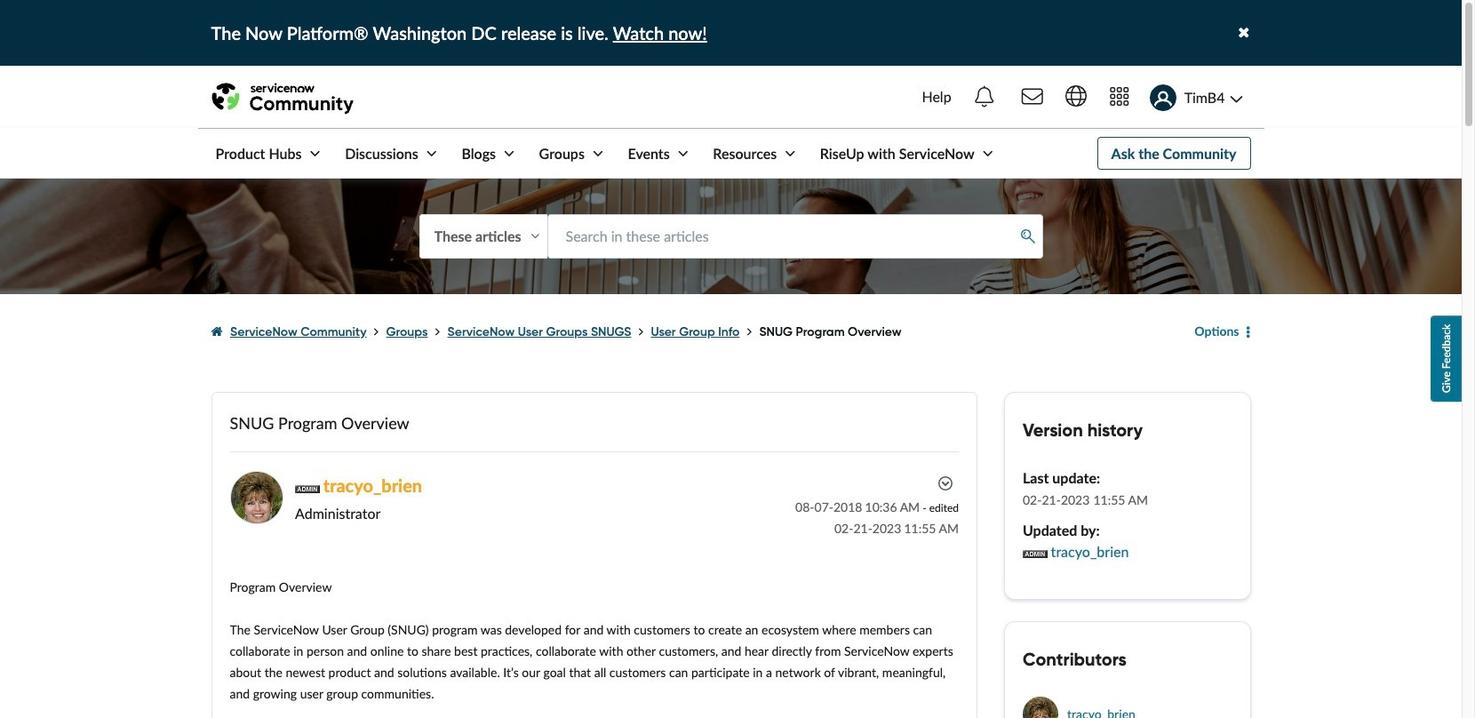 Task type: describe. For each thing, give the bounding box(es) containing it.
1 vertical spatial administrator image
[[1023, 550, 1048, 558]]

1 heading from the top
[[1023, 419, 1232, 441]]

0 vertical spatial administrator image
[[295, 485, 320, 493]]

Search text field
[[547, 214, 1043, 258]]

close image
[[1238, 25, 1250, 40]]

language selector image
[[1065, 85, 1087, 106]]



Task type: vqa. For each thing, say whether or not it's contained in the screenshot.
heading
yes



Task type: locate. For each thing, give the bounding box(es) containing it.
administrator image
[[295, 485, 320, 493], [1023, 550, 1048, 558]]

1 horizontal spatial administrator image
[[1023, 550, 1048, 558]]

tracyo_brien image
[[1023, 696, 1058, 718]]

None submit
[[1014, 223, 1042, 249]]

timb4 image
[[1150, 84, 1176, 111]]

list
[[211, 307, 1183, 356]]

menu bar
[[198, 129, 997, 178]]

0 vertical spatial heading
[[1023, 419, 1232, 441]]

0 horizontal spatial administrator image
[[295, 485, 320, 493]]

heading
[[1023, 419, 1232, 441], [1023, 648, 1232, 670]]

2 heading from the top
[[1023, 648, 1232, 670]]

tracyo_brien image
[[230, 471, 283, 525]]

1 vertical spatial heading
[[1023, 648, 1232, 670]]



